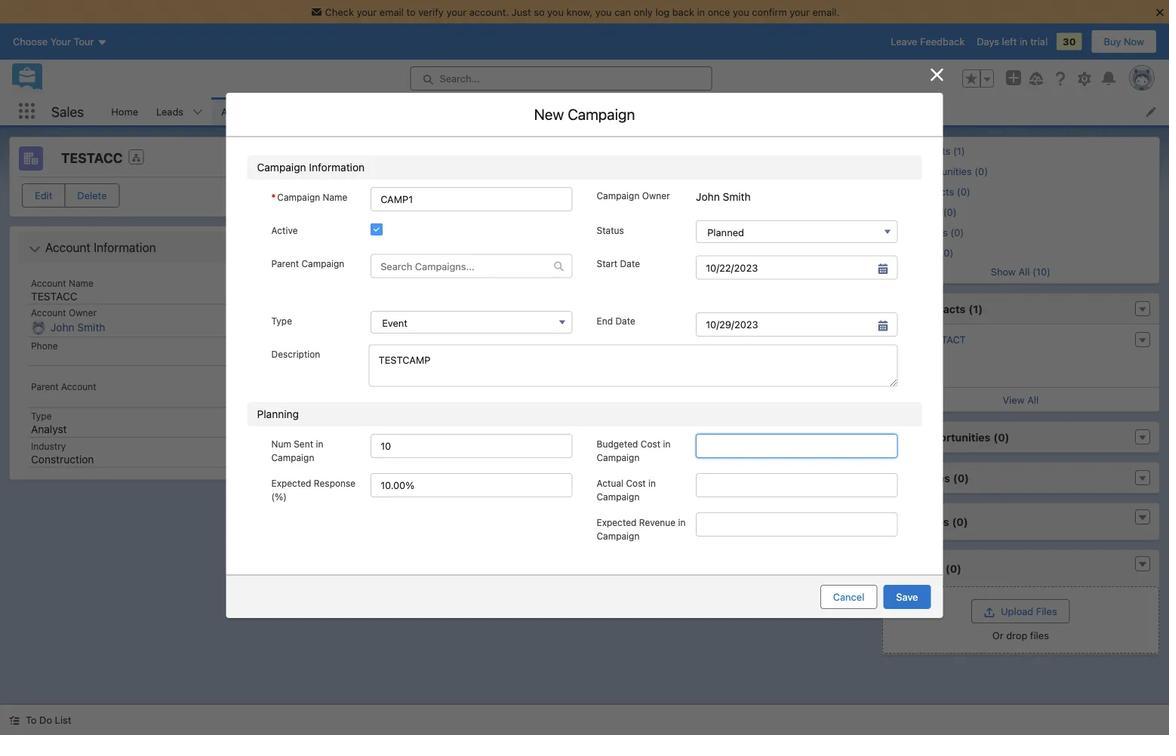 Task type: describe. For each thing, give the bounding box(es) containing it.
text default image inside "to do list" button
[[9, 715, 20, 726]]

notes (0)
[[918, 515, 968, 528]]

cost for budgeted
[[641, 438, 660, 449]]

account image
[[19, 146, 43, 171]]

notes
[[918, 515, 949, 528]]

contact for test contact title: email: phone:
[[920, 334, 966, 345]]

expected response (%)
[[271, 478, 356, 502]]

name button
[[371, 231, 553, 255]]

phone cell
[[553, 231, 643, 257]]

campaign information
[[257, 161, 365, 174]]

(0) inside files element
[[946, 562, 962, 575]]

start date
[[597, 259, 640, 269]]

(0) right orders
[[382, 418, 398, 430]]

contacts inside sales tab panel
[[344, 189, 391, 202]]

check your email to verify your account. just so you know, you can only log back in once you confirm your email.
[[325, 6, 840, 17]]

1 horizontal spatial john
[[696, 190, 720, 203]]

(0) right contracts
[[398, 371, 414, 384]]

test for test contact title: email: phone:
[[893, 334, 917, 345]]

budgeted cost in campaign
[[597, 438, 671, 462]]

accounts
[[221, 106, 264, 117]]

days left in trial
[[977, 36, 1048, 47]]

to do list button
[[0, 705, 80, 735]]

0 vertical spatial sales
[[51, 103, 84, 119]]

partners (0) link
[[909, 226, 964, 238]]

opportunities image
[[891, 428, 909, 446]]

ago
[[430, 211, 445, 221]]

0 vertical spatial type
[[271, 315, 292, 326]]

0 vertical spatial testacc
[[61, 150, 123, 166]]

email:
[[891, 358, 918, 369]]

information for campaign information
[[309, 161, 365, 174]]

show all (10) link
[[991, 266, 1051, 277]]

1 vertical spatial john
[[51, 321, 74, 334]]

cases (0) link
[[909, 247, 953, 259]]

orders (0)
[[909, 206, 957, 217]]

sales tab panel
[[307, 174, 862, 490]]

edit parent account image
[[255, 394, 265, 405]]

test for test contact
[[378, 262, 403, 273]]

*
[[271, 192, 276, 202]]

inverse image for choose a campaign
[[811, 239, 829, 257]]

buy now
[[1104, 36, 1144, 47]]

Num Sent in Campaign text field
[[371, 434, 572, 458]]

construction
[[31, 453, 94, 465]]

files
[[1030, 629, 1049, 641]]

orders image
[[316, 415, 335, 433]]

cell down updated
[[347, 231, 371, 257]]

orders
[[344, 418, 379, 430]]

a for minute
[[390, 211, 395, 221]]

opportunities (0)
[[909, 165, 988, 177]]

account for account information
[[45, 240, 91, 255]]

contacts (1) link
[[909, 145, 965, 157]]

tab list containing activity
[[307, 143, 862, 174]]

opportunities inside sales tab panel
[[344, 324, 416, 337]]

0 vertical spatial john smith
[[696, 190, 751, 203]]

new campaign
[[534, 105, 635, 123]]

marketing link
[[507, 143, 562, 174]]

text default image inside 'account information' dropdown button
[[29, 243, 41, 255]]

cases
[[918, 472, 950, 484]]

parent for parent campaign
[[271, 259, 299, 269]]

0 horizontal spatial john smith
[[51, 321, 105, 334]]

marketing
[[507, 151, 562, 166]]

response
[[314, 478, 356, 488]]

industry
[[31, 441, 66, 451]]

2 new button from the top
[[807, 413, 851, 435]]

contacts grid
[[307, 231, 862, 278]]

action image
[[824, 231, 862, 255]]

name for campaign name
[[323, 192, 347, 202]]

edit
[[35, 190, 52, 201]]

in for days left in trial
[[1020, 36, 1028, 47]]

next
[[768, 406, 789, 417]]

list containing home
[[102, 97, 1169, 125]]

campaign up service link
[[568, 105, 635, 123]]

feedback
[[920, 36, 965, 47]]

campaign down "event"
[[364, 329, 410, 340]]

Parent Campaign text field
[[371, 255, 554, 278]]

owner for campaign owner
[[642, 190, 670, 201]]

1 vertical spatial type
[[31, 411, 52, 422]]

edit button
[[22, 183, 65, 208]]

partners (0)
[[344, 465, 407, 477]]

campaign up status
[[597, 190, 640, 201]]

cases (0)
[[918, 472, 969, 484]]

0 horizontal spatial to
[[406, 6, 416, 17]]

text default image inside files element
[[1137, 559, 1148, 570]]

contact for test contact
[[405, 262, 451, 273]]

edit type image
[[255, 424, 265, 434]]

phone
[[31, 340, 58, 351]]

upload
[[1001, 606, 1033, 617]]

leads list item
[[147, 97, 212, 125]]

campaign owner
[[597, 190, 670, 201]]

1 horizontal spatial contacts
[[918, 302, 966, 315]]

(0) right partners
[[391, 465, 407, 477]]

test contact
[[378, 262, 451, 273]]

cell down planned at the right top
[[643, 257, 734, 278]]

cases (0)
[[909, 247, 953, 258]]

1 horizontal spatial files
[[1036, 606, 1057, 617]]

confirm
[[752, 6, 787, 17]]

dashboards
[[622, 106, 677, 117]]

inverse image for new campaign
[[928, 66, 946, 84]]

end date
[[597, 315, 635, 326]]

verify
[[418, 6, 444, 17]]

partners image
[[891, 226, 902, 237]]

1 vertical spatial testacc
[[31, 290, 78, 302]]

forecasts
[[560, 106, 604, 117]]

(0) right notes
[[952, 515, 968, 528]]

1 vertical spatial (1)
[[969, 302, 983, 315]]

in for actual cost in campaign
[[648, 478, 656, 488]]

cell down title button
[[734, 257, 824, 278]]

description
[[271, 349, 320, 359]]

campaign inside button
[[749, 193, 795, 204]]

save button
[[883, 585, 931, 609]]

cancel button for the save button
[[820, 585, 877, 609]]

(0) down 'view'
[[994, 431, 1009, 443]]

account up analyst
[[61, 381, 96, 392]]

1 vertical spatial contacts image
[[891, 300, 909, 318]]

actual cost in campaign
[[597, 478, 656, 502]]

in for expected revenue in campaign
[[678, 517, 686, 527]]

delete button
[[64, 183, 120, 208]]

sales link
[[448, 143, 480, 174]]

list
[[55, 714, 71, 726]]

planning
[[257, 408, 299, 420]]

in for num sent in campaign
[[316, 438, 323, 449]]

minute
[[398, 211, 427, 221]]

updated a minute ago
[[351, 211, 445, 221]]

only
[[634, 6, 653, 17]]

test contact title: email: phone:
[[891, 334, 966, 380]]

1 vertical spatial cancel
[[833, 591, 864, 602]]

action cell
[[824, 231, 862, 257]]

partners
[[344, 465, 388, 477]]

(0) right cases
[[953, 472, 969, 484]]

date for start date
[[620, 259, 640, 269]]

or drop files
[[992, 629, 1049, 641]]

or
[[992, 629, 1004, 641]]

to do list
[[26, 714, 71, 726]]

delete
[[77, 190, 107, 201]]

account.
[[469, 6, 509, 17]]

1 horizontal spatial opportunities
[[918, 431, 990, 443]]

save
[[896, 591, 918, 602]]

contracts (0) link
[[909, 186, 970, 198]]

add
[[716, 193, 734, 204]]

0 vertical spatial text default image
[[1137, 512, 1148, 523]]

0 vertical spatial files
[[918, 562, 943, 575]]

(1) inside sales tab panel
[[394, 189, 408, 202]]

title:
[[891, 346, 914, 358]]

back
[[672, 6, 694, 17]]

new button for opportunities (0)
[[807, 318, 853, 343]]

1 horizontal spatial test contact link
[[893, 334, 966, 346]]

contracts
[[344, 371, 395, 384]]

owner for account owner
[[69, 308, 97, 318]]

next button
[[755, 399, 802, 424]]

campaign inside num sent in campaign
[[271, 452, 314, 462]]

add to campaign button
[[703, 186, 807, 211]]

end
[[597, 315, 613, 326]]

phone:
[[891, 369, 923, 380]]

actual
[[597, 478, 623, 488]]

0 vertical spatial smith
[[723, 190, 751, 203]]

title cell
[[734, 231, 824, 257]]

new down search... button
[[534, 105, 564, 123]]

campaign name
[[277, 192, 347, 202]]

name for account name
[[69, 278, 93, 288]]

upload files
[[1001, 606, 1057, 617]]

1 horizontal spatial opportunities (0)
[[918, 431, 1009, 443]]

active
[[271, 225, 298, 236]]

account owner
[[31, 308, 97, 318]]



Task type: vqa. For each thing, say whether or not it's contained in the screenshot.
Case inside * Case Origin --None--
no



Task type: locate. For each thing, give the bounding box(es) containing it.
new button for partners (0)
[[807, 460, 851, 482]]

1 vertical spatial smith
[[77, 321, 105, 334]]

contact inside the contacts grid
[[405, 262, 451, 273]]

orders (0) link
[[909, 206, 957, 218]]

cost right actual
[[626, 478, 646, 488]]

partners (0)
[[909, 226, 964, 238]]

list
[[102, 97, 1169, 125]]

contacts up test contact title: email: phone:
[[918, 302, 966, 315]]

cases image for cases (0)
[[891, 247, 902, 257]]

you right 'so'
[[547, 6, 564, 17]]

updated
[[351, 211, 388, 221]]

0 horizontal spatial cancel
[[699, 406, 730, 417]]

cost right budgeted
[[641, 438, 660, 449]]

testacc up delete
[[61, 150, 123, 166]]

1 vertical spatial name
[[377, 237, 405, 249]]

sales inside tab list
[[448, 151, 480, 166]]

test contact element
[[882, 331, 1159, 382]]

account for account name
[[31, 278, 66, 288]]

name cell
[[371, 231, 553, 257]]

cases image
[[891, 247, 902, 257], [891, 469, 909, 487]]

0 vertical spatial owner
[[642, 190, 670, 201]]

inverse image
[[928, 66, 946, 84], [811, 239, 829, 257]]

leads
[[156, 106, 183, 117]]

expected for expected response (%)
[[271, 478, 311, 488]]

1 horizontal spatial sales
[[448, 151, 480, 166]]

john down account owner on the top
[[51, 321, 74, 334]]

3 you from the left
[[733, 6, 749, 17]]

1 horizontal spatial contact
[[920, 334, 966, 345]]

name up account owner on the top
[[69, 278, 93, 288]]

0 horizontal spatial your
[[357, 6, 377, 17]]

1 vertical spatial contacts (1)
[[918, 302, 983, 315]]

a right choose
[[572, 279, 580, 296]]

0 vertical spatial expected
[[271, 478, 311, 488]]

date right 'start'
[[620, 259, 640, 269]]

new
[[534, 105, 564, 123], [820, 325, 840, 336], [819, 419, 839, 430], [819, 465, 839, 477]]

0 horizontal spatial expected
[[271, 478, 311, 488]]

1 vertical spatial parent
[[31, 381, 59, 392]]

1 horizontal spatial to
[[737, 193, 746, 204]]

1 vertical spatial test contact link
[[893, 334, 966, 346]]

account inside dropdown button
[[45, 240, 91, 255]]

title
[[740, 237, 762, 249]]

1 vertical spatial files
[[1036, 606, 1057, 617]]

choose a campaign
[[518, 279, 651, 296]]

0 vertical spatial cancel
[[699, 406, 730, 417]]

john
[[696, 190, 720, 203], [51, 321, 74, 334]]

0 vertical spatial inverse image
[[928, 66, 946, 84]]

leave
[[891, 36, 917, 47]]

(1)
[[394, 189, 408, 202], [969, 302, 983, 315]]

2 horizontal spatial name
[[377, 237, 405, 249]]

in inside actual cost in campaign
[[648, 478, 656, 488]]

new button
[[807, 318, 853, 343], [807, 413, 851, 435], [807, 460, 851, 482]]

cost inside budgeted cost in campaign
[[641, 438, 660, 449]]

3 your from the left
[[790, 6, 810, 17]]

smith up planned at the right top
[[723, 190, 751, 203]]

contacts (1) up updated
[[344, 189, 408, 202]]

0 horizontal spatial inverse image
[[811, 239, 829, 257]]

num
[[271, 438, 291, 449]]

once
[[708, 6, 730, 17]]

testacc down account name
[[31, 290, 78, 302]]

campaign right *
[[277, 192, 320, 202]]

date for end date
[[615, 315, 635, 326]]

account name
[[31, 278, 93, 288]]

expected down actual cost in campaign
[[597, 517, 637, 527]]

in inside num sent in campaign
[[316, 438, 323, 449]]

1 horizontal spatial text default image
[[1137, 512, 1148, 523]]

test contact link
[[378, 262, 451, 274], [893, 334, 966, 346]]

0 horizontal spatial test contact link
[[378, 262, 451, 274]]

owner up john smith link
[[69, 308, 97, 318]]

0 vertical spatial john
[[696, 190, 720, 203]]

0 horizontal spatial smith
[[77, 321, 105, 334]]

1 horizontal spatial contacts image
[[891, 300, 909, 318]]

1 vertical spatial cases image
[[891, 469, 909, 487]]

to
[[406, 6, 416, 17], [737, 193, 746, 204]]

days
[[977, 36, 999, 47]]

cases image down the "partners" 'image'
[[891, 247, 902, 257]]

text default image
[[1137, 512, 1148, 523], [9, 715, 20, 726]]

0 horizontal spatial sales
[[51, 103, 84, 119]]

0 vertical spatial cases image
[[891, 247, 902, 257]]

1 cases image from the top
[[891, 247, 902, 257]]

test up 'title:'
[[893, 334, 917, 345]]

all for show
[[1018, 266, 1030, 277]]

home link
[[102, 97, 147, 125]]

contacts (1)
[[909, 145, 965, 156]]

1 vertical spatial opportunities (0)
[[918, 431, 1009, 443]]

view all link
[[882, 387, 1159, 411]]

cancel button for next "button"
[[686, 399, 743, 424]]

show
[[991, 266, 1016, 277]]

campaign down the campaign name
[[302, 259, 344, 269]]

you
[[547, 6, 564, 17], [595, 6, 612, 17], [733, 6, 749, 17]]

contracts (0)
[[344, 371, 414, 384]]

0 horizontal spatial (1)
[[394, 189, 408, 202]]

john smith up planned at the right top
[[696, 190, 751, 203]]

to right add
[[737, 193, 746, 204]]

Start Date text field
[[696, 256, 898, 280]]

choose
[[518, 279, 569, 296]]

1 horizontal spatial you
[[595, 6, 612, 17]]

in right budgeted
[[663, 438, 671, 449]]

0 vertical spatial cancel button
[[686, 399, 743, 424]]

0 horizontal spatial you
[[547, 6, 564, 17]]

service
[[589, 151, 629, 166]]

contacts image
[[316, 186, 335, 205], [891, 300, 909, 318]]

contact up "phone:"
[[920, 334, 966, 345]]

0 vertical spatial contacts (1)
[[344, 189, 408, 202]]

new up "budgeted cost in campaign" text box
[[819, 419, 839, 430]]

information for account information
[[94, 240, 156, 255]]

1 vertical spatial contacts
[[918, 302, 966, 315]]

parent down phone
[[31, 381, 59, 392]]

0 horizontal spatial owner
[[69, 308, 97, 318]]

sales left home link at the top of the page
[[51, 103, 84, 119]]

contracts (0)
[[909, 186, 970, 197]]

trial
[[1030, 36, 1048, 47]]

all right 'view'
[[1027, 394, 1039, 405]]

End Date text field
[[696, 312, 898, 336]]

2 cases image from the top
[[891, 469, 909, 487]]

1 your from the left
[[357, 6, 377, 17]]

2 you from the left
[[595, 6, 612, 17]]

campaign up *
[[257, 161, 306, 174]]

contacts image down campaign information
[[316, 186, 335, 205]]

in right the back
[[697, 6, 705, 17]]

information
[[309, 161, 365, 174], [94, 240, 156, 255]]

0 vertical spatial (1)
[[394, 189, 408, 202]]

tab list
[[307, 143, 862, 174]]

email.
[[813, 6, 840, 17]]

test inside the contacts grid
[[378, 262, 403, 273]]

parent for parent account
[[31, 381, 59, 392]]

1 vertical spatial test
[[893, 334, 917, 345]]

a left 'minute'
[[390, 211, 395, 221]]

details link
[[383, 143, 421, 174]]

1 vertical spatial sales
[[448, 151, 480, 166]]

campaign inside budgeted cost in campaign
[[597, 452, 640, 462]]

buy now button
[[1091, 29, 1157, 54]]

in inside expected revenue in campaign
[[678, 517, 686, 527]]

to right email
[[406, 6, 416, 17]]

information up the campaign name
[[309, 161, 365, 174]]

(1) up updated a minute ago
[[394, 189, 408, 202]]

Budgeted Cost in Campaign text field
[[696, 434, 898, 458]]

opportunities (0)
[[344, 324, 435, 337], [918, 431, 1009, 443]]

files element
[[881, 549, 1160, 655]]

smith down account owner on the top
[[77, 321, 105, 334]]

john smith link
[[51, 321, 105, 334]]

status
[[597, 225, 624, 236]]

0 vertical spatial opportunities (0)
[[344, 324, 435, 337]]

cancel left next "button"
[[699, 406, 730, 417]]

1 vertical spatial to
[[737, 193, 746, 204]]

0 horizontal spatial information
[[94, 240, 156, 255]]

smith
[[723, 190, 751, 203], [77, 321, 105, 334]]

type
[[271, 315, 292, 326], [31, 411, 52, 422]]

campaign inside expected revenue in campaign
[[597, 530, 640, 541]]

leave feedback
[[891, 36, 965, 47]]

date
[[620, 259, 640, 269], [615, 315, 635, 326]]

campaign up the planned popup button
[[749, 193, 795, 204]]

cancel button left next "button"
[[686, 399, 743, 424]]

0 horizontal spatial opportunities
[[344, 324, 416, 337]]

name down campaign information
[[323, 192, 347, 202]]

files
[[918, 562, 943, 575], [1036, 606, 1057, 617]]

john smith down account owner on the top
[[51, 321, 105, 334]]

contact down name "cell"
[[405, 262, 451, 273]]

1 horizontal spatial parent
[[271, 259, 299, 269]]

you right once
[[733, 6, 749, 17]]

1 vertical spatial inverse image
[[811, 239, 829, 257]]

cost inside actual cost in campaign
[[626, 478, 646, 488]]

name down active option
[[377, 237, 405, 249]]

contacts up updated
[[344, 189, 391, 202]]

0 horizontal spatial contacts (1)
[[344, 189, 408, 202]]

new down "start date" text field
[[820, 325, 840, 336]]

0 horizontal spatial files
[[918, 562, 943, 575]]

details
[[383, 151, 421, 166]]

sales
[[51, 103, 84, 119], [448, 151, 480, 166]]

in right sent
[[316, 438, 323, 449]]

test contact link up 'title:'
[[893, 334, 966, 346]]

campaign down revenue
[[597, 530, 640, 541]]

0 horizontal spatial contacts image
[[316, 186, 335, 205]]

all for view
[[1027, 394, 1039, 405]]

campaign down actual
[[597, 491, 640, 502]]

activity
[[316, 151, 356, 166]]

expected for expected revenue in campaign
[[597, 517, 637, 527]]

contacts (1)
[[344, 189, 408, 202], [918, 302, 983, 315]]

0 vertical spatial a
[[390, 211, 395, 221]]

parent
[[271, 259, 299, 269], [31, 381, 59, 392]]

1 horizontal spatial expected
[[597, 517, 637, 527]]

test contact link inside the contacts grid
[[378, 262, 451, 274]]

0 vertical spatial parent
[[271, 259, 299, 269]]

campaign down budgeted
[[597, 452, 640, 462]]

information down delete button
[[94, 240, 156, 255]]

test inside test contact title: email: phone:
[[893, 334, 917, 345]]

your right the verify
[[446, 6, 467, 17]]

1 vertical spatial information
[[94, 240, 156, 255]]

0 vertical spatial contact
[[405, 262, 451, 273]]

files up the save button
[[918, 562, 943, 575]]

30
[[1063, 36, 1076, 47]]

sales right details
[[448, 151, 480, 166]]

campaign down sent
[[271, 452, 314, 462]]

1 horizontal spatial type
[[271, 315, 292, 326]]

cell up the "choose a campaign" at the top of the page
[[553, 257, 643, 278]]

date right end
[[615, 315, 635, 326]]

new down "budgeted cost in campaign" text box
[[819, 465, 839, 477]]

you left the can
[[595, 6, 612, 17]]

0 horizontal spatial cancel button
[[686, 399, 743, 424]]

view
[[1003, 394, 1025, 405]]

1 horizontal spatial name
[[323, 192, 347, 202]]

account down account name
[[31, 308, 66, 318]]

check
[[325, 6, 354, 17]]

your
[[357, 6, 377, 17], [446, 6, 467, 17], [790, 6, 810, 17]]

0 horizontal spatial type
[[31, 411, 52, 422]]

can
[[614, 6, 631, 17]]

name
[[323, 192, 347, 202], [377, 237, 405, 249], [69, 278, 93, 288]]

0 vertical spatial contacts
[[344, 189, 391, 202]]

sent
[[294, 438, 313, 449]]

in down budgeted cost in campaign
[[648, 478, 656, 488]]

Description text field
[[369, 344, 898, 387]]

1 horizontal spatial test
[[893, 334, 917, 345]]

Expected Revenue in Campaign text field
[[696, 512, 898, 536]]

analyst
[[31, 423, 67, 435]]

group
[[962, 69, 994, 88]]

0 horizontal spatial parent
[[31, 381, 59, 392]]

cost for actual
[[626, 478, 646, 488]]

1 horizontal spatial john smith
[[696, 190, 751, 203]]

account information button
[[22, 235, 275, 260]]

2 horizontal spatial you
[[733, 6, 749, 17]]

account information
[[45, 240, 156, 255]]

in right revenue
[[678, 517, 686, 527]]

1 horizontal spatial information
[[309, 161, 365, 174]]

opportunities (0) inside sales tab panel
[[344, 324, 435, 337]]

a for campaign
[[572, 279, 580, 296]]

text default image
[[933, 106, 944, 117], [29, 243, 41, 255], [554, 261, 564, 272], [1137, 559, 1148, 570]]

(0) down notes (0)
[[946, 562, 962, 575]]

(%)
[[271, 491, 287, 502]]

1 vertical spatial cancel button
[[820, 585, 877, 609]]

campaign down start date
[[584, 279, 651, 296]]

type up analyst
[[31, 411, 52, 422]]

john up planned at the right top
[[696, 190, 720, 203]]

your left email.
[[790, 6, 810, 17]]

opportunities (0) up "cases (0)"
[[918, 431, 1009, 443]]

1 vertical spatial owner
[[69, 308, 97, 318]]

1 horizontal spatial contacts (1)
[[918, 302, 983, 315]]

files up files
[[1036, 606, 1057, 617]]

contacts image up 'title:'
[[891, 300, 909, 318]]

1 vertical spatial new button
[[807, 413, 851, 435]]

1 you from the left
[[547, 6, 564, 17]]

campaign
[[568, 105, 635, 123], [257, 161, 306, 174], [597, 190, 640, 201], [277, 192, 320, 202], [749, 193, 795, 204], [302, 259, 344, 269], [584, 279, 651, 296], [364, 329, 410, 340], [271, 452, 314, 462], [597, 452, 640, 462], [597, 491, 640, 502], [597, 530, 640, 541]]

1 horizontal spatial cancel
[[833, 591, 864, 602]]

0 vertical spatial test contact link
[[378, 262, 451, 274]]

2 horizontal spatial your
[[790, 6, 810, 17]]

account up account owner on the top
[[31, 278, 66, 288]]

test down active option
[[378, 262, 403, 273]]

opportunities (0) link
[[909, 165, 988, 177]]

add to campaign
[[716, 193, 795, 204]]

in right left
[[1020, 36, 1028, 47]]

1 vertical spatial contact
[[920, 334, 966, 345]]

0 horizontal spatial test
[[378, 262, 403, 273]]

2 vertical spatial new button
[[807, 460, 851, 482]]

None text field
[[371, 187, 572, 211]]

Active checkbox
[[371, 224, 383, 236]]

(1) up "test contact" element
[[969, 302, 983, 315]]

log
[[655, 6, 670, 17]]

owner up email cell
[[642, 190, 670, 201]]

accounts link
[[212, 97, 273, 125]]

name inside button
[[377, 237, 405, 249]]

do
[[39, 714, 52, 726]]

new button down "start date" text field
[[807, 318, 853, 343]]

1 horizontal spatial cancel button
[[820, 585, 877, 609]]

1 horizontal spatial smith
[[723, 190, 751, 203]]

search...
[[440, 73, 480, 84]]

Expected Response (%) text field
[[371, 473, 572, 497]]

opportunities up "cases (0)"
[[918, 431, 990, 443]]

1 horizontal spatial your
[[446, 6, 467, 17]]

account
[[45, 240, 91, 255], [31, 278, 66, 288], [31, 308, 66, 318], [61, 381, 96, 392]]

(0) right "event"
[[419, 324, 435, 337]]

expected inside expected revenue in campaign
[[597, 517, 637, 527]]

account up account name
[[45, 240, 91, 255]]

1 vertical spatial text default image
[[9, 715, 20, 726]]

cancel left save
[[833, 591, 864, 602]]

in inside budgeted cost in campaign
[[663, 438, 671, 449]]

1 vertical spatial all
[[1027, 394, 1039, 405]]

Actual Cost in Campaign text field
[[696, 473, 898, 497]]

cases image for cases
[[891, 469, 909, 487]]

dashboards link
[[613, 97, 686, 125]]

1 vertical spatial opportunities
[[918, 431, 990, 443]]

to
[[26, 714, 37, 726]]

1 horizontal spatial (1)
[[969, 302, 983, 315]]

contacts (1) up test contact title: email: phone:
[[918, 302, 983, 315]]

a inside tab panel
[[390, 211, 395, 221]]

expected inside the expected response (%)
[[271, 478, 311, 488]]

in for budgeted cost in campaign
[[663, 438, 671, 449]]

cell
[[347, 231, 371, 257], [553, 257, 643, 278], [643, 257, 734, 278], [734, 257, 824, 278]]

3 new button from the top
[[807, 460, 851, 482]]

0 vertical spatial to
[[406, 6, 416, 17]]

so
[[534, 6, 545, 17]]

1 vertical spatial date
[[615, 315, 635, 326]]

event
[[382, 317, 408, 329]]

information inside dropdown button
[[94, 240, 156, 255]]

contacts
[[344, 189, 391, 202], [918, 302, 966, 315]]

1 horizontal spatial owner
[[642, 190, 670, 201]]

campaign inside actual cost in campaign
[[597, 491, 640, 502]]

0 vertical spatial all
[[1018, 266, 1030, 277]]

show all (10)
[[991, 266, 1051, 277]]

test contact link down 'minute'
[[378, 262, 451, 274]]

opportunities (0) up contracts (0) at bottom left
[[344, 324, 435, 337]]

parent down active
[[271, 259, 299, 269]]

0 vertical spatial date
[[620, 259, 640, 269]]

expected up (%)
[[271, 478, 311, 488]]

new button down "budgeted cost in campaign" text box
[[807, 460, 851, 482]]

to inside button
[[737, 193, 746, 204]]

contacts (1) inside sales tab panel
[[344, 189, 408, 202]]

0 horizontal spatial name
[[69, 278, 93, 288]]

parent account
[[31, 381, 96, 392]]

type up description on the top left of page
[[271, 315, 292, 326]]

1 vertical spatial cost
[[626, 478, 646, 488]]

parent campaign
[[271, 259, 344, 269]]

0 horizontal spatial opportunities (0)
[[344, 324, 435, 337]]

contact inside test contact title: email: phone:
[[920, 334, 966, 345]]

2 your from the left
[[446, 6, 467, 17]]

1 vertical spatial a
[[572, 279, 580, 296]]

1 new button from the top
[[807, 318, 853, 343]]

your left email
[[357, 6, 377, 17]]

email cell
[[643, 231, 734, 257]]

budgeted
[[597, 438, 638, 449]]

account for account owner
[[31, 308, 66, 318]]



